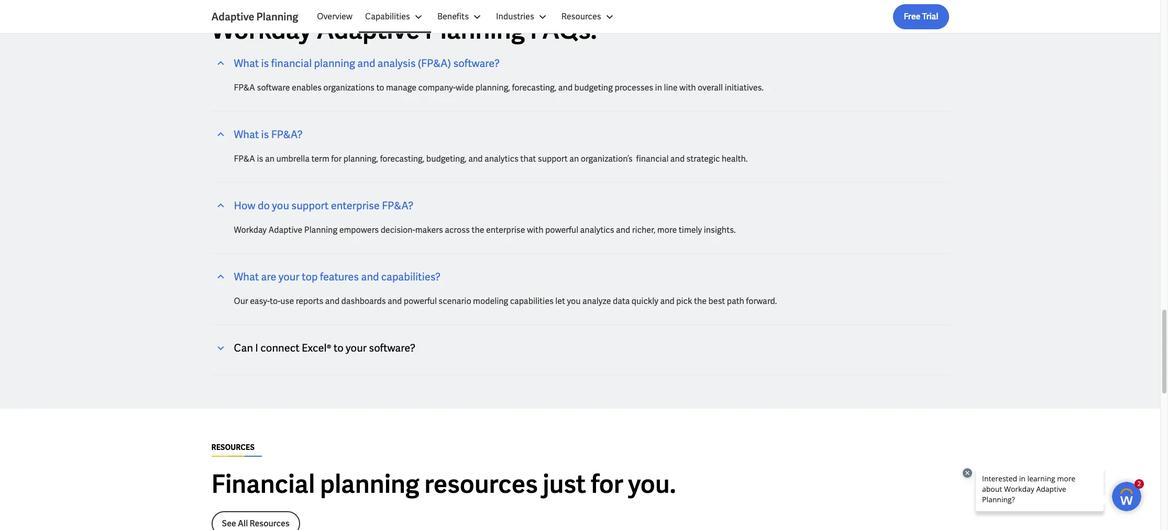Task type: locate. For each thing, give the bounding box(es) containing it.
resources
[[561, 11, 601, 22], [250, 519, 290, 530]]

0 horizontal spatial powerful
[[404, 296, 437, 307]]

1 vertical spatial financial
[[636, 154, 669, 165]]

analytics down how do you support enterprise fp&a? dropdown button
[[580, 225, 614, 236]]

i
[[255, 342, 258, 355]]

1 vertical spatial you
[[567, 296, 581, 307]]

0 vertical spatial powerful
[[545, 225, 578, 236]]

powerful down how do you support enterprise fp&a? dropdown button
[[545, 225, 578, 236]]

planning, right term
[[343, 154, 378, 165]]

what
[[234, 57, 259, 70], [234, 128, 259, 142], [234, 270, 259, 284]]

1 horizontal spatial fp&a?
[[382, 199, 414, 213]]

1 vertical spatial fp&a
[[234, 154, 255, 165]]

1 horizontal spatial planning
[[304, 225, 337, 236]]

1 vertical spatial resources
[[250, 519, 290, 530]]

connect
[[260, 342, 300, 355]]

with down how do you support enterprise fp&a? dropdown button
[[527, 225, 544, 236]]

2 what from the top
[[234, 128, 259, 142]]

data
[[613, 296, 630, 307]]

the right across
[[472, 225, 484, 236]]

for
[[331, 154, 342, 165], [591, 468, 623, 501]]

1 vertical spatial fp&a?
[[382, 199, 414, 213]]

an down what is fp&a? dropdown button
[[570, 154, 579, 165]]

1 vertical spatial to
[[334, 342, 344, 355]]

fp&a?
[[271, 128, 303, 142], [382, 199, 414, 213]]

use
[[280, 296, 294, 307]]

your right are
[[279, 270, 300, 284]]

0 vertical spatial fp&a?
[[271, 128, 303, 142]]

analytics
[[485, 154, 519, 165], [580, 225, 614, 236]]

1 vertical spatial analytics
[[580, 225, 614, 236]]

overview link
[[311, 4, 359, 29]]

1 horizontal spatial forecasting,
[[512, 82, 557, 93]]

0 vertical spatial enterprise
[[331, 199, 380, 213]]

forecasting, down what is financial planning and analysis (fp&a) software? dropdown button
[[512, 82, 557, 93]]

0 vertical spatial analytics
[[485, 154, 519, 165]]

free trial link
[[893, 4, 949, 29]]

1 horizontal spatial support
[[538, 154, 568, 165]]

0 horizontal spatial support
[[291, 199, 329, 213]]

fp&a down what is fp&a?
[[234, 154, 255, 165]]

resources up what is financial planning and analysis (fp&a) software? dropdown button
[[561, 11, 601, 22]]

0 horizontal spatial forecasting,
[[380, 154, 425, 165]]

capabilities button
[[359, 4, 431, 29]]

is up software
[[261, 57, 269, 70]]

forecasting,
[[512, 82, 557, 93], [380, 154, 425, 165]]

1 horizontal spatial to
[[376, 82, 384, 93]]

workday
[[211, 14, 312, 46], [234, 225, 267, 236]]

planning for workday adaptive planning empowers decision-makers across the enterprise with powerful analytics and richer, more timely insights.
[[304, 225, 337, 236]]

financial left the strategic
[[636, 154, 669, 165]]

planning
[[256, 10, 298, 24], [425, 14, 525, 46], [304, 225, 337, 236]]

0 horizontal spatial with
[[527, 225, 544, 236]]

0 horizontal spatial financial
[[271, 57, 312, 70]]

an left the umbrella
[[265, 154, 274, 165]]

0 vertical spatial resources
[[561, 11, 601, 22]]

is
[[261, 57, 269, 70], [261, 128, 269, 142], [257, 154, 263, 165]]

1 what from the top
[[234, 57, 259, 70]]

0 vertical spatial you
[[272, 199, 289, 213]]

support right do
[[291, 199, 329, 213]]

planning inside dropdown button
[[314, 57, 355, 70]]

line
[[664, 82, 678, 93]]

menu
[[311, 4, 622, 29]]

financial
[[211, 468, 315, 501]]

support
[[538, 154, 568, 165], [291, 199, 329, 213]]

planning
[[314, 57, 355, 70], [320, 468, 419, 501]]

to inside dropdown button
[[334, 342, 344, 355]]

insights.
[[704, 225, 736, 236]]

for right just
[[591, 468, 623, 501]]

1 vertical spatial is
[[261, 128, 269, 142]]

workday adaptive planning empowers decision-makers across the enterprise with powerful analytics and richer, more timely insights.
[[234, 225, 736, 236]]

0 vertical spatial fp&a
[[234, 82, 255, 93]]

is for an
[[257, 154, 263, 165]]

industries
[[496, 11, 534, 22]]

modeling
[[473, 296, 508, 307]]

easy-
[[250, 296, 270, 307]]

2 an from the left
[[570, 154, 579, 165]]

1 horizontal spatial resources
[[561, 11, 601, 22]]

see all resources link
[[211, 512, 300, 531]]

empowers
[[339, 225, 379, 236]]

0 vertical spatial planning
[[314, 57, 355, 70]]

0 vertical spatial planning,
[[475, 82, 510, 93]]

in
[[655, 82, 662, 93]]

analyze
[[583, 296, 611, 307]]

1 fp&a from the top
[[234, 82, 255, 93]]

1 vertical spatial workday
[[234, 225, 267, 236]]

0 vertical spatial to
[[376, 82, 384, 93]]

strategic
[[687, 154, 720, 165]]

1 vertical spatial the
[[694, 296, 707, 307]]

fp&a? inside dropdown button
[[382, 199, 414, 213]]

1 horizontal spatial the
[[694, 296, 707, 307]]

0 horizontal spatial to
[[334, 342, 344, 355]]

0 vertical spatial workday
[[211, 14, 312, 46]]

scenario
[[439, 296, 471, 307]]

what is financial planning and analysis (fp&a) software?
[[234, 57, 500, 70]]

fp&a is an umbrella term for planning, forecasting, budgeting, and analytics that support an organization's  financial and strategic health.
[[234, 154, 748, 165]]

planning,
[[475, 82, 510, 93], [343, 154, 378, 165]]

1 vertical spatial software?
[[369, 342, 415, 355]]

are
[[261, 270, 276, 284]]

1 horizontal spatial adaptive
[[268, 225, 302, 236]]

0 horizontal spatial software?
[[369, 342, 415, 355]]

0 vertical spatial forecasting,
[[512, 82, 557, 93]]

enterprise
[[331, 199, 380, 213], [486, 225, 525, 236]]

can i connect excel® to your software?
[[234, 342, 415, 355]]

forecasting, left budgeting,
[[380, 154, 425, 165]]

0 vertical spatial financial
[[271, 57, 312, 70]]

1 horizontal spatial for
[[591, 468, 623, 501]]

the right pick
[[694, 296, 707, 307]]

how do you support enterprise fp&a?
[[234, 199, 414, 213]]

is down software
[[261, 128, 269, 142]]

list
[[311, 4, 949, 29]]

our
[[234, 296, 248, 307]]

resources
[[211, 443, 255, 453]]

how do you support enterprise fp&a? button
[[211, 199, 949, 216]]

manage
[[386, 82, 417, 93]]

you inside dropdown button
[[272, 199, 289, 213]]

1 horizontal spatial software?
[[453, 57, 500, 70]]

0 horizontal spatial planning,
[[343, 154, 378, 165]]

adaptive for workday adaptive planning empowers decision-makers across the enterprise with powerful analytics and richer, more timely insights.
[[268, 225, 302, 236]]

0 horizontal spatial you
[[272, 199, 289, 213]]

to right "excel®"
[[334, 342, 344, 355]]

with right line
[[679, 82, 696, 93]]

to for organizations
[[376, 82, 384, 93]]

benefits
[[437, 11, 469, 22]]

2 horizontal spatial planning
[[425, 14, 525, 46]]

0 vertical spatial what
[[234, 57, 259, 70]]

excel®
[[302, 342, 331, 355]]

what is fp&a? button
[[211, 128, 949, 145]]

enterprise up empowers
[[331, 199, 380, 213]]

powerful
[[545, 225, 578, 236], [404, 296, 437, 307]]

benefits button
[[431, 4, 490, 29]]

2 vertical spatial is
[[257, 154, 263, 165]]

1 horizontal spatial analytics
[[580, 225, 614, 236]]

planning, right wide
[[475, 82, 510, 93]]

is for fp&a?
[[261, 128, 269, 142]]

0 horizontal spatial an
[[265, 154, 274, 165]]

capabilities?
[[381, 270, 441, 284]]

our easy-to-use reports and dashboards and powerful scenario modeling capabilities let you analyze data quickly and pick the best path forward.
[[234, 296, 777, 307]]

financial up enables on the top left
[[271, 57, 312, 70]]

you
[[272, 199, 289, 213], [567, 296, 581, 307]]

1 an from the left
[[265, 154, 274, 165]]

0 horizontal spatial your
[[279, 270, 300, 284]]

financial inside what is financial planning and analysis (fp&a) software? dropdown button
[[271, 57, 312, 70]]

more
[[657, 225, 677, 236]]

1 horizontal spatial an
[[570, 154, 579, 165]]

pick
[[676, 296, 692, 307]]

free trial
[[904, 11, 938, 22]]

0 vertical spatial the
[[472, 225, 484, 236]]

to left 'manage'
[[376, 82, 384, 93]]

3 what from the top
[[234, 270, 259, 284]]

makers
[[415, 225, 443, 236]]

1 vertical spatial enterprise
[[486, 225, 525, 236]]

fp&a? up the umbrella
[[271, 128, 303, 142]]

budgeting,
[[426, 154, 467, 165]]

for right term
[[331, 154, 342, 165]]

1 vertical spatial support
[[291, 199, 329, 213]]

2 fp&a from the top
[[234, 154, 255, 165]]

adaptive for workday adaptive planning faqs.
[[317, 14, 420, 46]]

0 vertical spatial is
[[261, 57, 269, 70]]

support right that
[[538, 154, 568, 165]]

1 vertical spatial what
[[234, 128, 259, 142]]

adaptive planning link
[[211, 9, 311, 24]]

with
[[679, 82, 696, 93], [527, 225, 544, 236]]

software?
[[453, 57, 500, 70], [369, 342, 415, 355]]

menu containing overview
[[311, 4, 622, 29]]

the
[[472, 225, 484, 236], [694, 296, 707, 307]]

forward.
[[746, 296, 777, 307]]

1 horizontal spatial your
[[346, 342, 367, 355]]

adaptive
[[211, 10, 254, 24], [317, 14, 420, 46], [268, 225, 302, 236]]

2 horizontal spatial adaptive
[[317, 14, 420, 46]]

you right let on the bottom
[[567, 296, 581, 307]]

your
[[279, 270, 300, 284], [346, 342, 367, 355]]

0 horizontal spatial planning
[[256, 10, 298, 24]]

0 vertical spatial for
[[331, 154, 342, 165]]

resources right all in the bottom of the page
[[250, 519, 290, 530]]

fp&a left software
[[234, 82, 255, 93]]

1 vertical spatial forecasting,
[[380, 154, 425, 165]]

workday for workday adaptive planning faqs.
[[211, 14, 312, 46]]

initiatives.
[[725, 82, 764, 93]]

to-
[[270, 296, 280, 307]]

just
[[543, 468, 586, 501]]

0 vertical spatial support
[[538, 154, 568, 165]]

industries button
[[490, 4, 555, 29]]

support inside dropdown button
[[291, 199, 329, 213]]

2 vertical spatial what
[[234, 270, 259, 284]]

is down what is fp&a?
[[257, 154, 263, 165]]

analytics left that
[[485, 154, 519, 165]]

0 horizontal spatial fp&a?
[[271, 128, 303, 142]]

you right do
[[272, 199, 289, 213]]

fp&a? up decision- at the top left of the page
[[382, 199, 414, 213]]

1 horizontal spatial with
[[679, 82, 696, 93]]

0 vertical spatial software?
[[453, 57, 500, 70]]

and down capabilities?
[[388, 296, 402, 307]]

0 horizontal spatial resources
[[250, 519, 290, 530]]

enterprise right across
[[486, 225, 525, 236]]

0 horizontal spatial enterprise
[[331, 199, 380, 213]]

an
[[265, 154, 274, 165], [570, 154, 579, 165]]

powerful down capabilities?
[[404, 296, 437, 307]]

your right "excel®"
[[346, 342, 367, 355]]



Task type: describe. For each thing, give the bounding box(es) containing it.
fp&a software enables organizations to manage company-wide planning, forecasting, and budgeting processes in line with overall initiatives.
[[234, 82, 764, 93]]

budgeting
[[574, 82, 613, 93]]

workday adaptive planning faqs.
[[211, 14, 597, 46]]

what are your top features and capabilities? button
[[211, 270, 949, 287]]

what for what are your top features and capabilities?
[[234, 270, 259, 284]]

that
[[520, 154, 536, 165]]

resources button
[[555, 4, 622, 29]]

workday for workday adaptive planning empowers decision-makers across the enterprise with powerful analytics and richer, more timely insights.
[[234, 225, 267, 236]]

0 vertical spatial your
[[279, 270, 300, 284]]

1 horizontal spatial financial
[[636, 154, 669, 165]]

all
[[238, 519, 248, 530]]

and up the organizations
[[357, 57, 375, 70]]

1 horizontal spatial enterprise
[[486, 225, 525, 236]]

what is financial planning and analysis (fp&a) software? button
[[211, 57, 949, 73]]

and left richer,
[[616, 225, 630, 236]]

and down what is financial planning and analysis (fp&a) software? dropdown button
[[558, 82, 573, 93]]

what for what is fp&a?
[[234, 128, 259, 142]]

and right 'reports'
[[325, 296, 340, 307]]

timely
[[679, 225, 702, 236]]

list containing overview
[[311, 4, 949, 29]]

resources inside popup button
[[561, 11, 601, 22]]

0 horizontal spatial analytics
[[485, 154, 519, 165]]

planning for workday adaptive planning faqs.
[[425, 14, 525, 46]]

you.
[[628, 468, 676, 501]]

let
[[555, 296, 565, 307]]

quickly
[[632, 296, 659, 307]]

do
[[258, 199, 270, 213]]

fp&a for what is fp&a?
[[234, 154, 255, 165]]

0 horizontal spatial the
[[472, 225, 484, 236]]

0 horizontal spatial for
[[331, 154, 342, 165]]

enterprise inside dropdown button
[[331, 199, 380, 213]]

and up dashboards
[[361, 270, 379, 284]]

(fp&a)
[[418, 57, 451, 70]]

can i connect excel® to your software? button
[[211, 342, 949, 358]]

1 vertical spatial for
[[591, 468, 623, 501]]

organizations
[[323, 82, 375, 93]]

and left pick
[[660, 296, 675, 307]]

capabilities
[[510, 296, 554, 307]]

fp&a? inside dropdown button
[[271, 128, 303, 142]]

umbrella
[[276, 154, 310, 165]]

free
[[904, 11, 921, 22]]

can
[[234, 342, 253, 355]]

0 horizontal spatial adaptive
[[211, 10, 254, 24]]

0 vertical spatial with
[[679, 82, 696, 93]]

company-
[[418, 82, 456, 93]]

see
[[222, 519, 236, 530]]

path
[[727, 296, 744, 307]]

adaptive planning
[[211, 10, 298, 24]]

to for excel®
[[334, 342, 344, 355]]

what for what is financial planning and analysis (fp&a) software?
[[234, 57, 259, 70]]

best
[[709, 296, 725, 307]]

health.
[[722, 154, 748, 165]]

is for financial
[[261, 57, 269, 70]]

fp&a for what is financial planning and analysis (fp&a) software?
[[234, 82, 255, 93]]

1 vertical spatial planning
[[320, 468, 419, 501]]

analysis
[[378, 57, 416, 70]]

1 vertical spatial powerful
[[404, 296, 437, 307]]

capabilities
[[365, 11, 410, 22]]

1 horizontal spatial planning,
[[475, 82, 510, 93]]

faqs.
[[530, 14, 597, 46]]

across
[[445, 225, 470, 236]]

processes
[[615, 82, 653, 93]]

what are your top features and capabilities?
[[234, 270, 441, 284]]

1 vertical spatial planning,
[[343, 154, 378, 165]]

resources
[[424, 468, 538, 501]]

financial planning resources just for you.
[[211, 468, 676, 501]]

1 vertical spatial with
[[527, 225, 544, 236]]

dashboards
[[341, 296, 386, 307]]

overall
[[698, 82, 723, 93]]

top
[[302, 270, 318, 284]]

how
[[234, 199, 255, 213]]

decision-
[[381, 225, 415, 236]]

reports
[[296, 296, 323, 307]]

see all resources
[[222, 519, 290, 530]]

features
[[320, 270, 359, 284]]

enables
[[292, 82, 322, 93]]

what is fp&a?
[[234, 128, 303, 142]]

overview
[[317, 11, 353, 22]]

wide
[[456, 82, 474, 93]]

richer,
[[632, 225, 656, 236]]

1 vertical spatial your
[[346, 342, 367, 355]]

and left the strategic
[[670, 154, 685, 165]]

1 horizontal spatial you
[[567, 296, 581, 307]]

software
[[257, 82, 290, 93]]

term
[[311, 154, 329, 165]]

and right budgeting,
[[468, 154, 483, 165]]

1 horizontal spatial powerful
[[545, 225, 578, 236]]

trial
[[922, 11, 938, 22]]



Task type: vqa. For each thing, say whether or not it's contained in the screenshot.


